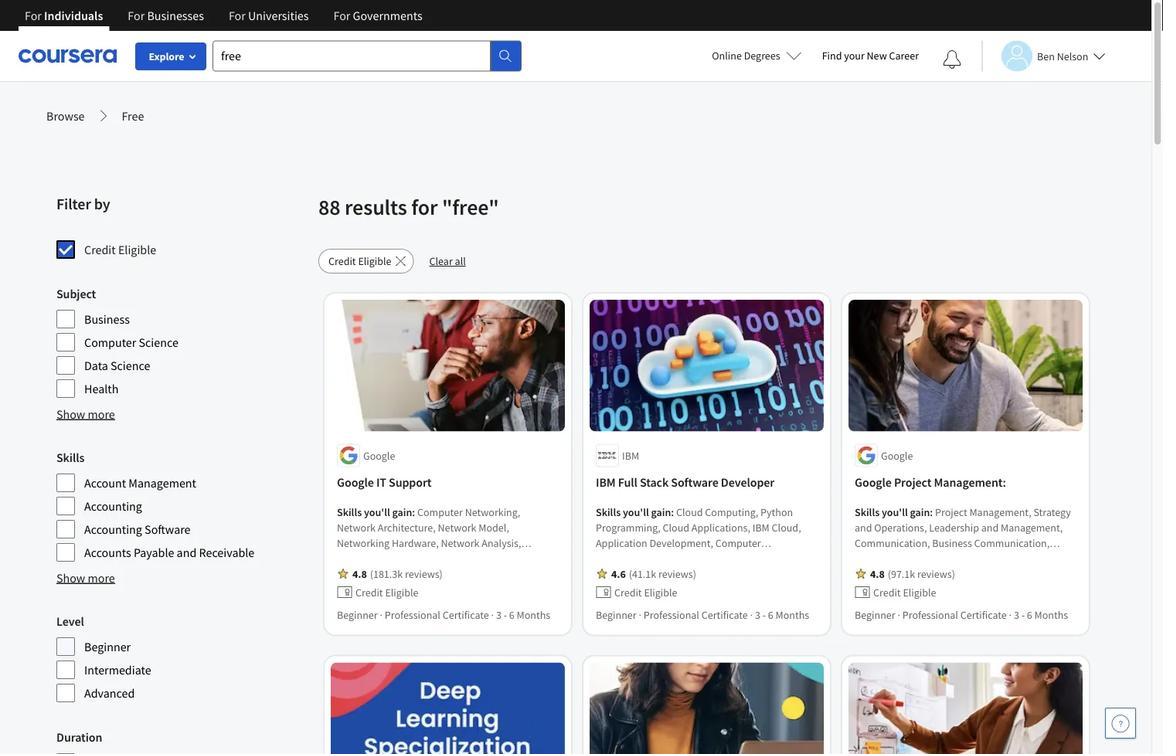 Task type: locate. For each thing, give the bounding box(es) containing it.
credit eligible
[[84, 242, 156, 257], [329, 254, 392, 268], [356, 585, 419, 599], [615, 585, 678, 599], [873, 585, 936, 599]]

browse link
[[46, 107, 85, 125]]

1 horizontal spatial months
[[776, 608, 809, 622]]

show
[[56, 407, 85, 422], [56, 570, 85, 586]]

1 horizontal spatial 4.8
[[870, 567, 885, 581]]

3 · from the left
[[639, 608, 642, 622]]

1 horizontal spatial software
[[671, 475, 719, 490]]

0 vertical spatial show
[[56, 407, 85, 422]]

explore button
[[135, 43, 206, 70]]

0 horizontal spatial 4.8
[[352, 567, 367, 581]]

credit down (97.1k
[[873, 585, 901, 599]]

2 skills you'll gain : from the left
[[596, 505, 676, 519]]

accounting for accounting
[[84, 499, 142, 514]]

skills you'll gain : down full
[[596, 505, 676, 519]]

show more button
[[56, 405, 115, 424], [56, 569, 115, 587]]

skills you'll gain : down the project
[[855, 505, 935, 519]]

beginner down 4.6
[[596, 608, 637, 622]]

2 gain from the left
[[651, 505, 671, 519]]

more down 'accounts'
[[88, 570, 115, 586]]

6 for google project management:
[[1027, 608, 1032, 622]]

accounting
[[84, 499, 142, 514], [84, 522, 142, 537]]

accounting software
[[84, 522, 191, 537]]

new
[[867, 49, 887, 63]]

accounting down account
[[84, 499, 142, 514]]

·
[[380, 608, 383, 622], [491, 608, 494, 622], [639, 608, 642, 622], [750, 608, 753, 622], [898, 608, 900, 622], [1009, 608, 1012, 622]]

3 for google it support
[[496, 608, 502, 622]]

intermediate
[[84, 662, 151, 678]]

1 horizontal spatial ibm
[[622, 449, 639, 463]]

1 accounting from the top
[[84, 499, 142, 514]]

credit eligible inside button
[[329, 254, 392, 268]]

software inside skills 'group'
[[145, 522, 191, 537]]

2 horizontal spatial 3
[[1014, 608, 1019, 622]]

1 6 from the left
[[509, 608, 515, 622]]

google left the it
[[337, 475, 374, 490]]

ibm full stack software developer
[[596, 475, 775, 490]]

science
[[139, 335, 178, 350], [111, 358, 150, 373]]

0 vertical spatial science
[[139, 335, 178, 350]]

1 certificate from the left
[[443, 608, 489, 622]]

0 vertical spatial more
[[88, 407, 115, 422]]

0 horizontal spatial you'll
[[364, 505, 390, 519]]

3 : from the left
[[930, 505, 933, 519]]

account management
[[84, 475, 196, 491]]

1 more from the top
[[88, 407, 115, 422]]

skills down google it support
[[337, 505, 362, 519]]

3 professional from the left
[[903, 608, 958, 622]]

more down health
[[88, 407, 115, 422]]

credit eligible down by
[[84, 242, 156, 257]]

google it support
[[337, 475, 432, 490]]

for
[[411, 194, 438, 221]]

2 horizontal spatial beginner · professional certificate · 3 - 6 months
[[855, 608, 1068, 622]]

88
[[318, 194, 341, 221]]

0 vertical spatial show more
[[56, 407, 115, 422]]

businesses
[[147, 8, 204, 23]]

show more button down 'accounts'
[[56, 569, 115, 587]]

2 : from the left
[[671, 505, 674, 519]]

1 for from the left
[[25, 8, 42, 23]]

4.8 for project
[[870, 567, 885, 581]]

more for health
[[88, 407, 115, 422]]

5 · from the left
[[898, 608, 900, 622]]

beginner · professional certificate · 3 - 6 months down 4.6 (41.1k reviews)
[[596, 608, 809, 622]]

science up data science
[[139, 335, 178, 350]]

beginner down (181.3k
[[337, 608, 378, 622]]

skills you'll gain : for project
[[855, 505, 935, 519]]

2 horizontal spatial certificate
[[961, 608, 1007, 622]]

0 horizontal spatial reviews)
[[405, 567, 443, 581]]

show more button for health
[[56, 405, 115, 424]]

skills up account
[[56, 450, 84, 465]]

beginner for it
[[337, 608, 378, 622]]

eligible down 4.8 (181.3k reviews)
[[385, 585, 419, 599]]

1 vertical spatial show more
[[56, 570, 115, 586]]

2 show more button from the top
[[56, 569, 115, 587]]

software right stack
[[671, 475, 719, 490]]

0 horizontal spatial gain
[[392, 505, 412, 519]]

eligible down 4.6 (41.1k reviews)
[[644, 585, 678, 599]]

credit
[[84, 242, 116, 257], [329, 254, 356, 268], [356, 585, 383, 599], [615, 585, 642, 599], [873, 585, 901, 599]]

2 horizontal spatial you'll
[[882, 505, 908, 519]]

full
[[618, 475, 638, 490]]

online
[[712, 49, 742, 63]]

88 results for "free"
[[318, 194, 499, 221]]

skills down full
[[596, 505, 621, 519]]

professional down 4.8 (97.1k reviews)
[[903, 608, 958, 622]]

1 professional from the left
[[385, 608, 441, 622]]

for left the universities at left top
[[229, 8, 246, 23]]

level
[[56, 614, 84, 629]]

2 months from the left
[[776, 608, 809, 622]]

1 show more from the top
[[56, 407, 115, 422]]

2 - from the left
[[763, 608, 766, 622]]

gain down support
[[392, 505, 412, 519]]

2 beginner · professional certificate · 3 - 6 months from the left
[[596, 608, 809, 622]]

advanced
[[84, 686, 135, 701]]

1 horizontal spatial beginner · professional certificate · 3 - 6 months
[[596, 608, 809, 622]]

beginner up intermediate
[[84, 639, 131, 655]]

3 gain from the left
[[910, 505, 930, 519]]

0 vertical spatial show more button
[[56, 405, 115, 424]]

skills for google project management:
[[855, 505, 880, 519]]

1 vertical spatial science
[[111, 358, 150, 373]]

skills for ibm full stack software developer
[[596, 505, 621, 519]]

show notifications image
[[943, 50, 962, 69]]

2 horizontal spatial 6
[[1027, 608, 1032, 622]]

3 months from the left
[[1035, 608, 1068, 622]]

1 vertical spatial software
[[145, 522, 191, 537]]

professional for support
[[385, 608, 441, 622]]

skills
[[56, 450, 84, 465], [337, 505, 362, 519], [596, 505, 621, 519], [855, 505, 880, 519]]

for left businesses
[[128, 8, 145, 23]]

2 show from the top
[[56, 570, 85, 586]]

health
[[84, 381, 119, 397]]

0 vertical spatial software
[[671, 475, 719, 490]]

3 6 from the left
[[1027, 608, 1032, 622]]

online degrees
[[712, 49, 780, 63]]

for businesses
[[128, 8, 204, 23]]

0 horizontal spatial beginner · professional certificate · 3 - 6 months
[[337, 608, 551, 622]]

you'll down the project
[[882, 505, 908, 519]]

science for data science
[[111, 358, 150, 373]]

3
[[496, 608, 502, 622], [755, 608, 760, 622], [1014, 608, 1019, 622]]

2 more from the top
[[88, 570, 115, 586]]

0 horizontal spatial months
[[517, 608, 551, 622]]

ben
[[1037, 49, 1055, 63]]

1 4.8 from the left
[[352, 567, 367, 581]]

reviews)
[[405, 567, 443, 581], [659, 567, 696, 581], [918, 567, 955, 581]]

1 vertical spatial ibm
[[596, 475, 616, 490]]

2 horizontal spatial professional
[[903, 608, 958, 622]]

3 for google project management:
[[1014, 608, 1019, 622]]

3 for ibm full stack software developer
[[755, 608, 760, 622]]

show more button for accounts payable and receivable
[[56, 569, 115, 587]]

2 accounting from the top
[[84, 522, 142, 537]]

0 horizontal spatial professional
[[385, 608, 441, 622]]

gain down the project
[[910, 505, 930, 519]]

3 you'll from the left
[[882, 505, 908, 519]]

None search field
[[213, 41, 522, 71]]

4 for from the left
[[334, 8, 350, 23]]

1 reviews) from the left
[[405, 567, 443, 581]]

2 horizontal spatial skills you'll gain :
[[855, 505, 935, 519]]

ibm inside ibm full stack software developer link
[[596, 475, 616, 490]]

1 : from the left
[[412, 505, 415, 519]]

0 horizontal spatial skills you'll gain :
[[337, 505, 417, 519]]

2 certificate from the left
[[702, 608, 748, 622]]

ibm
[[622, 449, 639, 463], [596, 475, 616, 490]]

1 horizontal spatial reviews)
[[659, 567, 696, 581]]

1 vertical spatial accounting
[[84, 522, 142, 537]]

0 horizontal spatial -
[[504, 608, 507, 622]]

eligible for ibm full stack software developer
[[644, 585, 678, 599]]

2 you'll from the left
[[623, 505, 649, 519]]

4 · from the left
[[750, 608, 753, 622]]

reviews) right (41.1k
[[659, 567, 696, 581]]

1 months from the left
[[517, 608, 551, 622]]

beginner · professional certificate · 3 - 6 months down 4.8 (181.3k reviews)
[[337, 608, 551, 622]]

1 horizontal spatial skills you'll gain :
[[596, 505, 676, 519]]

show down health
[[56, 407, 85, 422]]

help center image
[[1112, 714, 1130, 733]]

for governments
[[334, 8, 423, 23]]

2 horizontal spatial -
[[1022, 608, 1025, 622]]

2 horizontal spatial gain
[[910, 505, 930, 519]]

computer science
[[84, 335, 178, 350]]

credit eligible down (97.1k
[[873, 585, 936, 599]]

4.8 left (181.3k
[[352, 567, 367, 581]]

accounting up 'accounts'
[[84, 522, 142, 537]]

credit down (181.3k
[[356, 585, 383, 599]]

for for governments
[[334, 8, 350, 23]]

1 skills you'll gain : from the left
[[337, 505, 417, 519]]

software
[[671, 475, 719, 490], [145, 522, 191, 537]]

show more down health
[[56, 407, 115, 422]]

for left individuals
[[25, 8, 42, 23]]

eligible inside button
[[358, 254, 392, 268]]

gain
[[392, 505, 412, 519], [651, 505, 671, 519], [910, 505, 930, 519]]

credit down 4.6
[[615, 585, 642, 599]]

1 horizontal spatial -
[[763, 608, 766, 622]]

account
[[84, 475, 126, 491]]

beginner
[[337, 608, 378, 622], [596, 608, 637, 622], [855, 608, 896, 622], [84, 639, 131, 655]]

eligible down results
[[358, 254, 392, 268]]

you'll down full
[[623, 505, 649, 519]]

science for computer science
[[139, 335, 178, 350]]

duration
[[56, 730, 102, 745]]

: down the ibm full stack software developer
[[671, 505, 674, 519]]

project
[[894, 475, 932, 490]]

software up accounts payable and receivable
[[145, 522, 191, 537]]

certificate
[[443, 608, 489, 622], [702, 608, 748, 622], [961, 608, 1007, 622]]

credit eligible for google it support
[[356, 585, 419, 599]]

for for individuals
[[25, 8, 42, 23]]

show more button down health
[[56, 405, 115, 424]]

beginner down (97.1k
[[855, 608, 896, 622]]

gain down stack
[[651, 505, 671, 519]]

: for management:
[[930, 505, 933, 519]]

show more
[[56, 407, 115, 422], [56, 570, 115, 586]]

0 horizontal spatial 6
[[509, 608, 515, 622]]

professional down 4.6 (41.1k reviews)
[[644, 608, 699, 622]]

2 4.8 from the left
[[870, 567, 885, 581]]

for
[[25, 8, 42, 23], [128, 8, 145, 23], [229, 8, 246, 23], [334, 8, 350, 23]]

0 vertical spatial accounting
[[84, 499, 142, 514]]

you'll down the it
[[364, 505, 390, 519]]

3 skills you'll gain : from the left
[[855, 505, 935, 519]]

3 beginner · professional certificate · 3 - 6 months from the left
[[855, 608, 1068, 622]]

1 gain from the left
[[392, 505, 412, 519]]

0 vertical spatial ibm
[[622, 449, 639, 463]]

eligible for google it support
[[385, 585, 419, 599]]

find your new career
[[822, 49, 919, 63]]

3 certificate from the left
[[961, 608, 1007, 622]]

3 - from the left
[[1022, 608, 1025, 622]]

eligible for google project management:
[[903, 585, 936, 599]]

eligible up business
[[118, 242, 156, 257]]

1 vertical spatial show more button
[[56, 569, 115, 587]]

show more down 'accounts'
[[56, 570, 115, 586]]

0 horizontal spatial :
[[412, 505, 415, 519]]

0 horizontal spatial 3
[[496, 608, 502, 622]]

coursera image
[[19, 43, 117, 68]]

-
[[504, 608, 507, 622], [763, 608, 766, 622], [1022, 608, 1025, 622]]

- for google it support
[[504, 608, 507, 622]]

2 reviews) from the left
[[659, 567, 696, 581]]

0 horizontal spatial software
[[145, 522, 191, 537]]

1 · from the left
[[380, 608, 383, 622]]

professional
[[385, 608, 441, 622], [644, 608, 699, 622], [903, 608, 958, 622]]

2 horizontal spatial months
[[1035, 608, 1068, 622]]

6 · from the left
[[1009, 608, 1012, 622]]

2 professional from the left
[[644, 608, 699, 622]]

google it support link
[[337, 473, 559, 492]]

4.8
[[352, 567, 367, 581], [870, 567, 885, 581]]

credit for google project management:
[[873, 585, 901, 599]]

skills you'll gain : for full
[[596, 505, 676, 519]]

2 horizontal spatial reviews)
[[918, 567, 955, 581]]

for individuals
[[25, 8, 103, 23]]

beginner · professional certificate · 3 - 6 months down 4.8 (97.1k reviews)
[[855, 608, 1068, 622]]

ibm for ibm full stack software developer
[[596, 475, 616, 490]]

google
[[363, 449, 395, 463], [881, 449, 913, 463], [337, 475, 374, 490], [855, 475, 892, 490]]

beginner · professional certificate · 3 - 6 months
[[337, 608, 551, 622], [596, 608, 809, 622], [855, 608, 1068, 622]]

for up what do you want to learn? text field
[[334, 8, 350, 23]]

1 show from the top
[[56, 407, 85, 422]]

credit eligible down (181.3k
[[356, 585, 419, 599]]

2 6 from the left
[[768, 608, 774, 622]]

credit down 88
[[329, 254, 356, 268]]

skills inside 'group'
[[56, 450, 84, 465]]

credit eligible for ibm full stack software developer
[[615, 585, 678, 599]]

0 horizontal spatial certificate
[[443, 608, 489, 622]]

credit eligible down results
[[329, 254, 392, 268]]

beginner · professional certificate · 3 - 6 months for support
[[337, 608, 551, 622]]

filter by
[[56, 194, 110, 214]]

1 horizontal spatial certificate
[[702, 608, 748, 622]]

0 horizontal spatial ibm
[[596, 475, 616, 490]]

ibm up full
[[622, 449, 639, 463]]

skills you'll gain :
[[337, 505, 417, 519], [596, 505, 676, 519], [855, 505, 935, 519]]

credit eligible for google project management:
[[873, 585, 936, 599]]

free
[[122, 108, 144, 124]]

show up the level
[[56, 570, 85, 586]]

show for accounts payable and receivable
[[56, 570, 85, 586]]

subject group
[[56, 284, 309, 399]]

1 show more button from the top
[[56, 405, 115, 424]]

duration group
[[56, 728, 309, 754]]

6
[[509, 608, 515, 622], [768, 608, 774, 622], [1027, 608, 1032, 622]]

2 for from the left
[[128, 8, 145, 23]]

eligible
[[118, 242, 156, 257], [358, 254, 392, 268], [385, 585, 419, 599], [644, 585, 678, 599], [903, 585, 936, 599]]

eligible down 4.8 (97.1k reviews)
[[903, 585, 936, 599]]

1 - from the left
[[504, 608, 507, 622]]

reviews) right (181.3k
[[405, 567, 443, 581]]

1 horizontal spatial :
[[671, 505, 674, 519]]

professional down 4.8 (181.3k reviews)
[[385, 608, 441, 622]]

3 reviews) from the left
[[918, 567, 955, 581]]

1 horizontal spatial 6
[[768, 608, 774, 622]]

2 horizontal spatial :
[[930, 505, 933, 519]]

beginner · professional certificate · 3 - 6 months for stack
[[596, 608, 809, 622]]

1 horizontal spatial professional
[[644, 608, 699, 622]]

it
[[376, 475, 386, 490]]

1 horizontal spatial you'll
[[623, 505, 649, 519]]

1 vertical spatial more
[[88, 570, 115, 586]]

gain for management:
[[910, 505, 930, 519]]

science down computer science
[[111, 358, 150, 373]]

: down support
[[412, 505, 415, 519]]

more
[[88, 407, 115, 422], [88, 570, 115, 586]]

universities
[[248, 8, 309, 23]]

1 beginner · professional certificate · 3 - 6 months from the left
[[337, 608, 551, 622]]

1 horizontal spatial gain
[[651, 505, 671, 519]]

1 horizontal spatial 3
[[755, 608, 760, 622]]

you'll
[[364, 505, 390, 519], [623, 505, 649, 519], [882, 505, 908, 519]]

1 vertical spatial show
[[56, 570, 85, 586]]

banner navigation
[[12, 0, 435, 43]]

professional for management:
[[903, 608, 958, 622]]

4.8 left (97.1k
[[870, 567, 885, 581]]

3 3 from the left
[[1014, 608, 1019, 622]]

2 show more from the top
[[56, 570, 115, 586]]

3 for from the left
[[229, 8, 246, 23]]

skills you'll gain : down the it
[[337, 505, 417, 519]]

skills down google project management:
[[855, 505, 880, 519]]

credit eligible down (41.1k
[[615, 585, 678, 599]]

1 3 from the left
[[496, 608, 502, 622]]

beginner for full
[[596, 608, 637, 622]]

1 you'll from the left
[[364, 505, 390, 519]]

you'll for it
[[364, 505, 390, 519]]

6 for google it support
[[509, 608, 515, 622]]

ibm left full
[[596, 475, 616, 490]]

: down google project management:
[[930, 505, 933, 519]]

credit for google it support
[[356, 585, 383, 599]]

months
[[517, 608, 551, 622], [776, 608, 809, 622], [1035, 608, 1068, 622]]

reviews) right (97.1k
[[918, 567, 955, 581]]

2 3 from the left
[[755, 608, 760, 622]]



Task type: describe. For each thing, give the bounding box(es) containing it.
degrees
[[744, 49, 780, 63]]

accounting for accounting software
[[84, 522, 142, 537]]

your
[[844, 49, 865, 63]]

show more for health
[[56, 407, 115, 422]]

4.6
[[611, 567, 626, 581]]

What do you want to learn? text field
[[213, 41, 491, 71]]

4.8 (97.1k reviews)
[[870, 567, 955, 581]]

ibm full stack software developer link
[[596, 473, 818, 492]]

months for google it support
[[517, 608, 551, 622]]

: for support
[[412, 505, 415, 519]]

clear
[[429, 254, 453, 268]]

accounts payable and receivable
[[84, 545, 255, 560]]

4.8 for it
[[352, 567, 367, 581]]

: for stack
[[671, 505, 674, 519]]

6 for ibm full stack software developer
[[768, 608, 774, 622]]

browse
[[46, 108, 85, 124]]

months for google project management:
[[1035, 608, 1068, 622]]

reviews) for support
[[405, 567, 443, 581]]

beginner inside "level" 'group'
[[84, 639, 131, 655]]

reviews) for stack
[[659, 567, 696, 581]]

and
[[177, 545, 197, 560]]

ben nelson
[[1037, 49, 1089, 63]]

for for businesses
[[128, 8, 145, 23]]

ben nelson button
[[982, 41, 1106, 71]]

certificate for google it support
[[443, 608, 489, 622]]

find
[[822, 49, 842, 63]]

google left the project
[[855, 475, 892, 490]]

4.8 (181.3k reviews)
[[352, 567, 443, 581]]

receivable
[[199, 545, 255, 560]]

credit eligible button
[[318, 249, 414, 274]]

you'll for project
[[882, 505, 908, 519]]

management:
[[934, 475, 1006, 490]]

skills you'll gain : for it
[[337, 505, 417, 519]]

developer
[[721, 475, 775, 490]]

google project management:
[[855, 475, 1006, 490]]

"free"
[[442, 194, 499, 221]]

results
[[345, 194, 407, 221]]

gain for support
[[392, 505, 412, 519]]

stack
[[640, 475, 669, 490]]

more for accounts payable and receivable
[[88, 570, 115, 586]]

certificate for ibm full stack software developer
[[702, 608, 748, 622]]

credit down by
[[84, 242, 116, 257]]

by
[[94, 194, 110, 214]]

professional for stack
[[644, 608, 699, 622]]

support
[[389, 475, 432, 490]]

google up the it
[[363, 449, 395, 463]]

reviews) for management:
[[918, 567, 955, 581]]

show for health
[[56, 407, 85, 422]]

management
[[129, 475, 196, 491]]

- for google project management:
[[1022, 608, 1025, 622]]

(41.1k
[[629, 567, 656, 581]]

- for ibm full stack software developer
[[763, 608, 766, 622]]

business
[[84, 312, 130, 327]]

show more for accounts payable and receivable
[[56, 570, 115, 586]]

subject
[[56, 286, 96, 301]]

ibm for ibm
[[622, 449, 639, 463]]

governments
[[353, 8, 423, 23]]

skills group
[[56, 448, 309, 563]]

(181.3k
[[370, 567, 403, 581]]

all
[[455, 254, 466, 268]]

explore
[[149, 49, 184, 63]]

months for ibm full stack software developer
[[776, 608, 809, 622]]

clear all button
[[420, 249, 475, 274]]

software inside ibm full stack software developer link
[[671, 475, 719, 490]]

payable
[[134, 545, 174, 560]]

online degrees button
[[700, 39, 814, 73]]

clear all
[[429, 254, 466, 268]]

gain for stack
[[651, 505, 671, 519]]

level group
[[56, 612, 309, 703]]

beginner · professional certificate · 3 - 6 months for management:
[[855, 608, 1068, 622]]

computer
[[84, 335, 136, 350]]

4.6 (41.1k reviews)
[[611, 567, 696, 581]]

certificate for google project management:
[[961, 608, 1007, 622]]

accounts
[[84, 545, 131, 560]]

filter
[[56, 194, 91, 214]]

google project management: link
[[855, 473, 1077, 492]]

you'll for full
[[623, 505, 649, 519]]

2 · from the left
[[491, 608, 494, 622]]

data science
[[84, 358, 150, 373]]

beginner for project
[[855, 608, 896, 622]]

for universities
[[229, 8, 309, 23]]

find your new career link
[[814, 46, 927, 66]]

skills for google it support
[[337, 505, 362, 519]]

credit inside button
[[329, 254, 356, 268]]

(97.1k
[[888, 567, 915, 581]]

for for universities
[[229, 8, 246, 23]]

google up the project
[[881, 449, 913, 463]]

data
[[84, 358, 108, 373]]

career
[[889, 49, 919, 63]]

individuals
[[44, 8, 103, 23]]

nelson
[[1057, 49, 1089, 63]]

credit for ibm full stack software developer
[[615, 585, 642, 599]]



Task type: vqa. For each thing, say whether or not it's contained in the screenshot.


